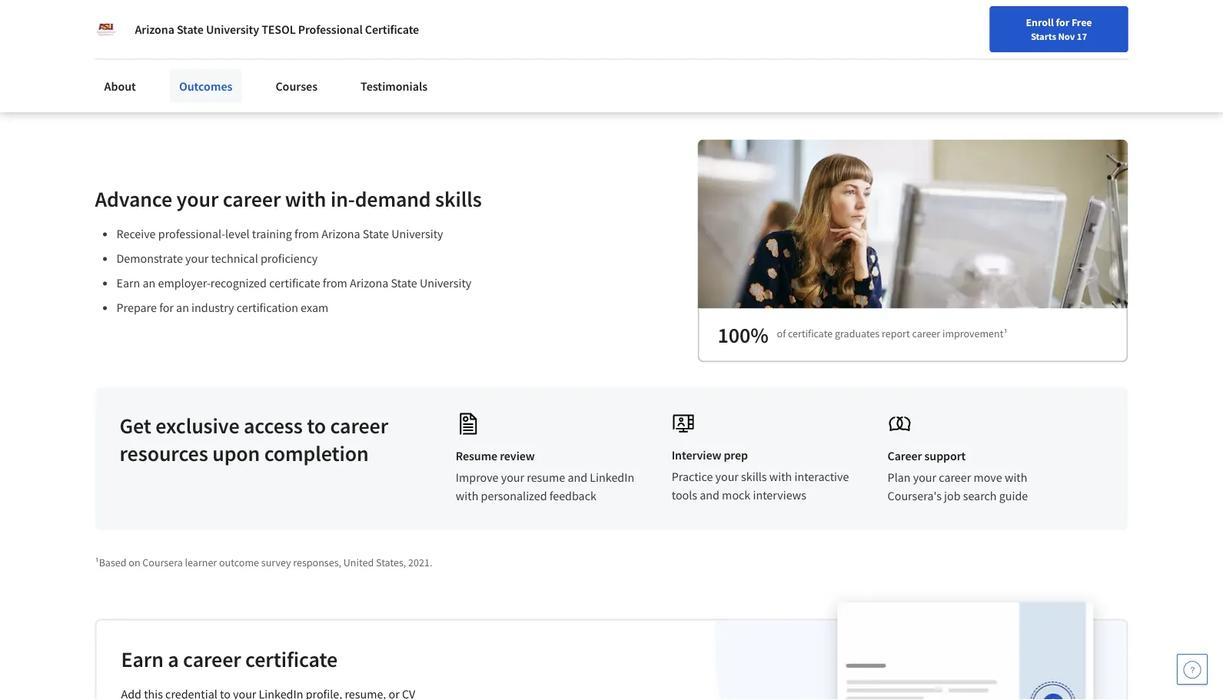 Task type: describe. For each thing, give the bounding box(es) containing it.
english
[[929, 48, 966, 63]]

advance
[[95, 186, 172, 213]]

show notifications image
[[1016, 50, 1035, 68]]

your inside interview prep practice your skills with interactive tools and mock interviews
[[716, 470, 739, 486]]

tesol
[[262, 22, 296, 37]]

resume
[[527, 471, 566, 486]]

1 horizontal spatial skills
[[435, 186, 482, 213]]

help center image
[[1184, 661, 1202, 679]]

outcome
[[219, 556, 259, 570]]

demand inside 'see how employees at top companies are mastering in-demand skills'
[[145, 4, 221, 31]]

receive professional-level training from arizona state university
[[117, 227, 443, 242]]

interview prep practice your skills with interactive tools and mock interviews
[[672, 449, 850, 504]]

linkedin
[[590, 471, 635, 486]]

0 horizontal spatial coursera
[[143, 556, 183, 570]]

mastering
[[502, 0, 594, 3]]

1 horizontal spatial for
[[268, 48, 284, 64]]

see how employees at top companies are mastering in-demand skills
[[120, 0, 594, 31]]

certification
[[237, 301, 298, 316]]

feedback
[[550, 489, 597, 505]]

learn more about coursera for business link
[[120, 48, 333, 64]]

access
[[244, 413, 303, 440]]

arizona state university tesol professional certificate
[[135, 22, 419, 37]]

improve
[[456, 471, 499, 486]]

recognized
[[211, 276, 267, 292]]

for for nov
[[1057, 15, 1070, 29]]

starts
[[1031, 30, 1057, 42]]

outcomes
[[179, 78, 233, 94]]

learn more about coursera for business
[[120, 48, 333, 64]]

your right find
[[774, 48, 795, 62]]

learner
[[185, 556, 217, 570]]

how
[[158, 0, 198, 3]]

level
[[225, 227, 250, 242]]

enroll
[[1027, 15, 1055, 29]]

graduates
[[835, 327, 880, 341]]

find your new career link
[[745, 46, 856, 65]]

review
[[500, 449, 535, 465]]

0 vertical spatial certificate
[[269, 276, 321, 292]]

guide
[[1000, 489, 1029, 505]]

2 vertical spatial university
[[420, 276, 472, 292]]

testimonials
[[361, 78, 428, 94]]

prepare for an industry certification exam
[[117, 301, 329, 316]]

completion
[[264, 441, 369, 467]]

advance your career with in-demand skills
[[95, 186, 482, 213]]

practice
[[672, 470, 713, 486]]

skills inside interview prep practice your skills with interactive tools and mock interviews
[[742, 470, 767, 486]]

of
[[777, 327, 786, 341]]

mock
[[722, 489, 751, 504]]

2 vertical spatial certificate
[[245, 647, 338, 674]]

states,
[[376, 556, 406, 570]]

coursera's
[[888, 489, 942, 505]]

find your new career
[[752, 48, 849, 62]]

¹
[[1004, 327, 1008, 341]]

demonstrate
[[117, 252, 183, 267]]

at
[[306, 0, 324, 3]]

1 vertical spatial from
[[323, 276, 348, 292]]

upon
[[212, 441, 260, 467]]

employees
[[202, 0, 302, 3]]

career inside the 'get exclusive access to career resources upon completion'
[[330, 413, 389, 440]]

search
[[964, 489, 997, 505]]

more
[[153, 48, 181, 64]]

employer-
[[158, 276, 211, 292]]

100%
[[718, 322, 769, 349]]

about
[[184, 48, 216, 64]]

1 horizontal spatial coursera
[[218, 48, 266, 64]]

your inside resume review improve your resume and linkedin with personalized feedback
[[501, 471, 525, 486]]

career up "level"
[[223, 186, 281, 213]]

testimonials link
[[352, 69, 437, 103]]

with up the receive professional-level training from arizona state university
[[285, 186, 326, 213]]

english button
[[901, 31, 994, 81]]

0 horizontal spatial state
[[177, 22, 204, 37]]

earn for earn a career certificate
[[121, 647, 164, 674]]

report
[[882, 327, 911, 341]]

arizona state university image
[[95, 18, 117, 40]]

united
[[344, 556, 374, 570]]

training
[[252, 227, 292, 242]]

support
[[925, 449, 966, 465]]

2 horizontal spatial state
[[391, 276, 418, 292]]

2021.
[[409, 556, 433, 570]]

career support plan your career move with coursera's job search guide
[[888, 449, 1029, 505]]

earn for earn an employer-recognized certificate from arizona state university
[[117, 276, 140, 292]]

responses,
[[293, 556, 342, 570]]

0 vertical spatial arizona
[[135, 22, 174, 37]]

courses
[[276, 78, 318, 94]]

0 vertical spatial career
[[819, 48, 849, 62]]

are
[[468, 0, 497, 3]]

professional
[[298, 22, 363, 37]]

resume review improve your resume and linkedin with personalized feedback
[[456, 449, 635, 505]]

and inside resume review improve your resume and linkedin with personalized feedback
[[568, 471, 588, 486]]

interviews
[[753, 489, 807, 504]]

free
[[1072, 15, 1093, 29]]

get exclusive access to career resources upon completion
[[120, 413, 389, 467]]



Task type: locate. For each thing, give the bounding box(es) containing it.
with up interviews
[[770, 470, 793, 486]]

1 horizontal spatial an
[[176, 301, 189, 316]]

1 vertical spatial for
[[268, 48, 284, 64]]

courses link
[[266, 69, 327, 103]]

2 horizontal spatial for
[[1057, 15, 1070, 29]]

personalized
[[481, 489, 547, 505]]

to
[[307, 413, 326, 440]]

with down improve
[[456, 489, 479, 505]]

a
[[168, 647, 179, 674]]

your up professional-
[[177, 186, 219, 213]]

for inside enroll for free starts nov 17
[[1057, 15, 1070, 29]]

1 vertical spatial career
[[888, 449, 923, 465]]

2 horizontal spatial skills
[[742, 470, 767, 486]]

1 vertical spatial arizona
[[322, 227, 360, 242]]

shopping cart: 1 item image
[[864, 42, 893, 67]]

interactive
[[795, 470, 850, 486]]

0 horizontal spatial skills
[[225, 4, 272, 31]]

for
[[1057, 15, 1070, 29], [268, 48, 284, 64], [159, 301, 174, 316]]

1 vertical spatial coursera
[[143, 556, 183, 570]]

enroll for free starts nov 17
[[1027, 15, 1093, 42]]

0 vertical spatial coursera
[[218, 48, 266, 64]]

individuals link
[[18, 0, 109, 31]]

career right to
[[330, 413, 389, 440]]

1 vertical spatial certificate
[[789, 327, 833, 341]]

17
[[1078, 30, 1088, 42]]

earn a career certificate
[[121, 647, 338, 674]]

individuals
[[41, 8, 103, 23]]

your inside career support plan your career move with coursera's job search guide
[[914, 471, 937, 486]]

1 vertical spatial demand
[[355, 186, 431, 213]]

1 vertical spatial and
[[700, 489, 720, 504]]

coursera enterprise logos image
[[786, 0, 1094, 54]]

0 vertical spatial demand
[[145, 4, 221, 31]]

0 vertical spatial and
[[568, 471, 588, 486]]

new
[[797, 48, 817, 62]]

1 horizontal spatial career
[[888, 449, 923, 465]]

about link
[[95, 69, 145, 103]]

2 vertical spatial for
[[159, 301, 174, 316]]

career inside 100% of certificate graduates report career improvement ¹
[[913, 327, 941, 341]]

1 vertical spatial an
[[176, 301, 189, 316]]

for right prepare
[[159, 301, 174, 316]]

0 horizontal spatial in-
[[120, 4, 145, 31]]

career right a
[[183, 647, 241, 674]]

0 vertical spatial an
[[143, 276, 156, 292]]

about
[[104, 78, 136, 94]]

arizona
[[135, 22, 174, 37], [322, 227, 360, 242], [350, 276, 389, 292]]

outcomes link
[[170, 69, 242, 103]]

resume
[[456, 449, 498, 465]]

1 horizontal spatial in-
[[331, 186, 355, 213]]

certificate inside 100% of certificate graduates report career improvement ¹
[[789, 327, 833, 341]]

coursera right about
[[218, 48, 266, 64]]

and up feedback on the bottom left of page
[[568, 471, 588, 486]]

plan
[[888, 471, 911, 486]]

0 horizontal spatial an
[[143, 276, 156, 292]]

with up the guide
[[1005, 471, 1028, 486]]

in- up the receive professional-level training from arizona state university
[[331, 186, 355, 213]]

interview
[[672, 449, 722, 464]]

companies
[[364, 0, 463, 3]]

1 vertical spatial skills
[[435, 186, 482, 213]]

coursera right on
[[143, 556, 183, 570]]

job
[[945, 489, 961, 505]]

earn an employer-recognized certificate from arizona state university
[[117, 276, 472, 292]]

your up mock
[[716, 470, 739, 486]]

an down demonstrate
[[143, 276, 156, 292]]

earn
[[117, 276, 140, 292], [121, 647, 164, 674]]

find
[[752, 48, 772, 62]]

career
[[223, 186, 281, 213], [913, 327, 941, 341], [330, 413, 389, 440], [939, 471, 972, 486], [183, 647, 241, 674]]

1 horizontal spatial and
[[700, 489, 720, 504]]

prepare
[[117, 301, 157, 316]]

in- down see
[[120, 4, 145, 31]]

0 horizontal spatial and
[[568, 471, 588, 486]]

with inside career support plan your career move with coursera's job search guide
[[1005, 471, 1028, 486]]

for up nov
[[1057, 15, 1070, 29]]

certificate
[[269, 276, 321, 292], [789, 327, 833, 341], [245, 647, 338, 674]]

0 vertical spatial from
[[295, 227, 319, 242]]

your up personalized
[[501, 471, 525, 486]]

career up plan
[[888, 449, 923, 465]]

demand
[[145, 4, 221, 31], [355, 186, 431, 213]]

career right report at the top of page
[[913, 327, 941, 341]]

1 horizontal spatial state
[[363, 227, 389, 242]]

skills
[[225, 4, 272, 31], [435, 186, 482, 213], [742, 470, 767, 486]]

2 vertical spatial arizona
[[350, 276, 389, 292]]

university
[[206, 22, 259, 37], [392, 227, 443, 242], [420, 276, 472, 292]]

with
[[285, 186, 326, 213], [770, 470, 793, 486], [1005, 471, 1028, 486], [456, 489, 479, 505]]

and right tools
[[700, 489, 720, 504]]

in- inside 'see how employees at top companies are mastering in-demand skills'
[[120, 4, 145, 31]]

0 horizontal spatial demand
[[145, 4, 221, 31]]

0 vertical spatial for
[[1057, 15, 1070, 29]]

on
[[129, 556, 140, 570]]

0 vertical spatial university
[[206, 22, 259, 37]]

exam
[[301, 301, 329, 316]]

tools
[[672, 489, 698, 504]]

industry
[[192, 301, 234, 316]]

learn
[[120, 48, 151, 64]]

improvement
[[943, 327, 1004, 341]]

demonstrate your technical proficiency
[[117, 252, 318, 267]]

exclusive
[[156, 413, 240, 440]]

2 vertical spatial state
[[391, 276, 418, 292]]

with inside interview prep practice your skills with interactive tools and mock interviews
[[770, 470, 793, 486]]

0 horizontal spatial for
[[159, 301, 174, 316]]

your up coursera's
[[914, 471, 937, 486]]

prep
[[724, 449, 749, 464]]

business
[[286, 48, 333, 64]]

1 horizontal spatial from
[[323, 276, 348, 292]]

1 horizontal spatial demand
[[355, 186, 431, 213]]

get
[[120, 413, 151, 440]]

skills inside 'see how employees at top companies are mastering in-demand skills'
[[225, 4, 272, 31]]

1 vertical spatial state
[[363, 227, 389, 242]]

for down arizona state university tesol professional certificate
[[268, 48, 284, 64]]

professional-
[[158, 227, 225, 242]]

proficiency
[[261, 252, 318, 267]]

0 vertical spatial skills
[[225, 4, 272, 31]]

and
[[568, 471, 588, 486], [700, 489, 720, 504]]

earn up prepare
[[117, 276, 140, 292]]

career inside career support plan your career move with coursera's job search guide
[[888, 449, 923, 465]]

your down professional-
[[185, 252, 209, 267]]

your
[[774, 48, 795, 62], [177, 186, 219, 213], [185, 252, 209, 267], [716, 470, 739, 486], [501, 471, 525, 486], [914, 471, 937, 486]]

1 vertical spatial university
[[392, 227, 443, 242]]

career right new
[[819, 48, 849, 62]]

survey
[[261, 556, 291, 570]]

in-
[[120, 4, 145, 31], [331, 186, 355, 213]]

resources
[[120, 441, 208, 467]]

100% of certificate graduates report career improvement ¹
[[718, 322, 1008, 349]]

0 vertical spatial earn
[[117, 276, 140, 292]]

from up proficiency in the top left of the page
[[295, 227, 319, 242]]

0 vertical spatial state
[[177, 22, 204, 37]]

for for certification
[[159, 301, 174, 316]]

earn left a
[[121, 647, 164, 674]]

career inside career support plan your career move with coursera's job search guide
[[939, 471, 972, 486]]

top
[[328, 0, 360, 3]]

career up job
[[939, 471, 972, 486]]

0 horizontal spatial career
[[819, 48, 849, 62]]

career
[[819, 48, 849, 62], [888, 449, 923, 465]]

receive
[[117, 227, 156, 242]]

coursera career certificate image
[[838, 604, 1094, 701]]

with inside resume review improve your resume and linkedin with personalized feedback
[[456, 489, 479, 505]]

and inside interview prep practice your skills with interactive tools and mock interviews
[[700, 489, 720, 504]]

¹based on coursera learner outcome survey responses, united states, 2021.
[[95, 556, 433, 570]]

certificate
[[365, 22, 419, 37]]

an down the employer-
[[176, 301, 189, 316]]

0 horizontal spatial from
[[295, 227, 319, 242]]

None search field
[[219, 40, 589, 71]]

1 vertical spatial earn
[[121, 647, 164, 674]]

nov
[[1059, 30, 1076, 42]]

technical
[[211, 252, 258, 267]]

from up exam
[[323, 276, 348, 292]]

coursera image
[[18, 43, 116, 68]]

1 vertical spatial in-
[[331, 186, 355, 213]]

¹based
[[95, 556, 127, 570]]

2 vertical spatial skills
[[742, 470, 767, 486]]

0 vertical spatial in-
[[120, 4, 145, 31]]

see
[[120, 0, 154, 3]]



Task type: vqa. For each thing, say whether or not it's contained in the screenshot.
two
no



